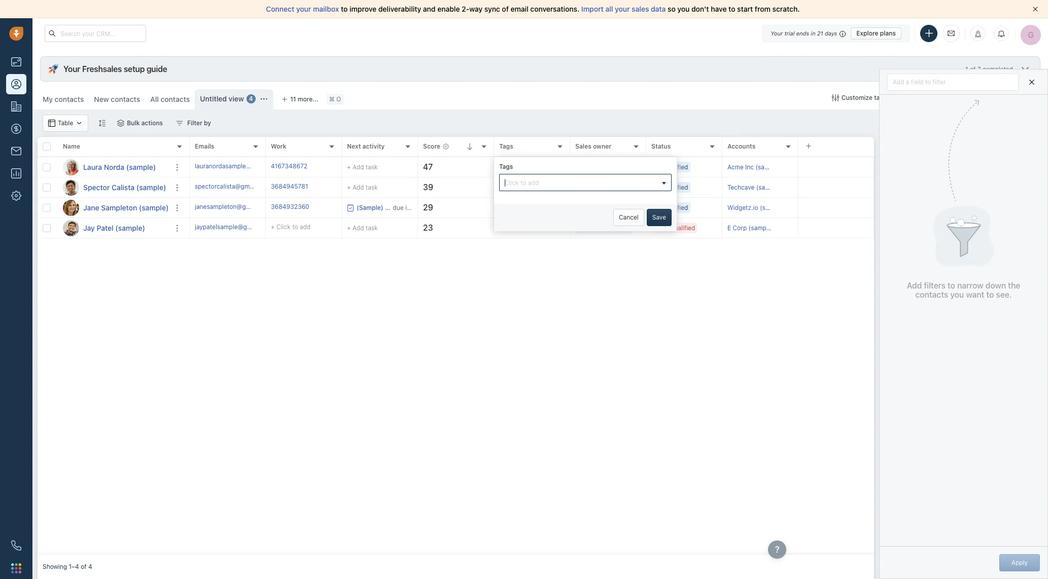 Task type: locate. For each thing, give the bounding box(es) containing it.
task
[[366, 163, 378, 171], [366, 183, 378, 191], [366, 224, 378, 232]]

to inside button
[[926, 78, 931, 86]]

techcave (sample)
[[728, 184, 782, 191]]

4 + click to add from the top
[[499, 224, 539, 232]]

your left trial
[[771, 30, 783, 36]]

techcave
[[728, 184, 755, 191]]

inc
[[746, 163, 754, 171]]

work
[[271, 143, 286, 150]]

0 vertical spatial your
[[771, 30, 783, 36]]

techcave (sample) link
[[728, 184, 782, 191]]

bulk actions button
[[111, 115, 170, 132]]

1 horizontal spatial your
[[615, 5, 630, 13]]

1 vertical spatial + add task
[[347, 183, 378, 191]]

of right 1–4
[[81, 564, 87, 571]]

customize table button
[[826, 89, 896, 107]]

press space to select this row. row
[[38, 157, 190, 178], [190, 157, 874, 178], [38, 178, 190, 198], [190, 178, 874, 198], [38, 198, 190, 218], [190, 198, 874, 218], [38, 218, 190, 239], [190, 218, 874, 239]]

2 vertical spatial of
[[81, 564, 87, 571]]

container_wx8msf4aqz5i3rn1 image inside bulk actions button
[[117, 120, 124, 127]]

1 horizontal spatial import
[[915, 94, 934, 101]]

2 + click to add from the top
[[499, 184, 539, 191]]

container_wx8msf4aqz5i3rn1 image left customize
[[832, 94, 839, 101]]

2 cell from the top
[[799, 178, 874, 197]]

1 + click to add from the top
[[499, 163, 539, 171]]

1 qualified from the top
[[663, 163, 688, 171]]

0 vertical spatial qualified
[[663, 163, 688, 171]]

+
[[347, 163, 351, 171], [499, 163, 503, 171], [347, 183, 351, 191], [499, 184, 503, 191], [499, 204, 503, 212], [271, 223, 275, 231], [347, 224, 351, 232], [499, 224, 503, 232]]

0 horizontal spatial container_wx8msf4aqz5i3rn1 image
[[48, 120, 55, 127]]

1 row group from the left
[[38, 157, 190, 239]]

0 horizontal spatial your
[[296, 5, 311, 13]]

contacts right my at the top left of page
[[55, 95, 84, 104]]

sampleton
[[101, 203, 137, 212]]

name column header
[[58, 137, 190, 157]]

3 + add task from the top
[[347, 224, 378, 232]]

container_wx8msf4aqz5i3rn1 image for table popup button
[[48, 120, 55, 127]]

1 vertical spatial 4
[[88, 564, 92, 571]]

email
[[511, 5, 529, 13]]

2 qualified from the top
[[663, 184, 688, 191]]

next activity
[[347, 143, 385, 150]]

lauranordasample@gmail.com
[[195, 162, 281, 170]]

janesampleton@gmail.com link
[[195, 202, 272, 213]]

jane sampleton (sample)
[[83, 203, 169, 212]]

23
[[423, 223, 433, 232]]

1 horizontal spatial you
[[951, 290, 964, 299]]

cancel button
[[614, 209, 644, 226]]

your left mailbox
[[296, 5, 311, 13]]

a
[[906, 78, 910, 86]]

(sample) for jay patel (sample)
[[115, 224, 145, 232]]

you inside add filters to narrow down the contacts you want to see.
[[951, 290, 964, 299]]

(sample) for jane sampleton (sample)
[[139, 203, 169, 212]]

1 horizontal spatial 4
[[249, 95, 253, 103]]

1 horizontal spatial your
[[771, 30, 783, 36]]

0 horizontal spatial your
[[63, 64, 80, 74]]

add for 39
[[528, 184, 539, 191]]

0 vertical spatial you
[[678, 5, 690, 13]]

l image
[[63, 159, 79, 175]]

+ click to add for 29
[[499, 204, 539, 212]]

mailbox
[[313, 5, 339, 13]]

days
[[825, 30, 837, 36]]

bulk actions
[[127, 119, 163, 127]]

2 vertical spatial + add task
[[347, 224, 378, 232]]

spector
[[83, 183, 110, 192]]

0 vertical spatial import
[[582, 5, 604, 13]]

j image
[[63, 200, 79, 216]]

contacts for my contacts
[[55, 95, 84, 104]]

name row
[[38, 137, 190, 157]]

1 vertical spatial tags
[[499, 163, 513, 171]]

1 vertical spatial task
[[366, 183, 378, 191]]

jaypatelsample@gmail.com + click to add
[[195, 223, 311, 231]]

2 vertical spatial task
[[366, 224, 378, 232]]

container_wx8msf4aqz5i3rn1 image
[[832, 94, 839, 101], [260, 95, 267, 103], [76, 120, 83, 127], [117, 120, 124, 127], [578, 184, 585, 191], [578, 204, 585, 211]]

(sample) up spector calista (sample)
[[126, 163, 156, 171]]

1 vertical spatial import
[[915, 94, 934, 101]]

container_wx8msf4aqz5i3rn1 image
[[48, 120, 55, 127], [176, 120, 183, 127], [347, 204, 354, 211]]

accounts
[[728, 143, 756, 150]]

add contact
[[1003, 94, 1038, 101]]

import inside button
[[915, 94, 934, 101]]

contacts right all
[[161, 95, 190, 104]]

2 + add task from the top
[[347, 183, 378, 191]]

1 horizontal spatial container_wx8msf4aqz5i3rn1 image
[[176, 120, 183, 127]]

contacts down add a field to filter button
[[936, 94, 961, 101]]

3 + click to add from the top
[[499, 204, 539, 212]]

click for 47
[[505, 163, 519, 171]]

+ click to add for 47
[[499, 163, 539, 171]]

2 horizontal spatial of
[[970, 65, 976, 73]]

row group
[[38, 157, 190, 239], [190, 157, 874, 239]]

jane sampleton (sample) link
[[83, 203, 169, 213]]

jaypatelsample@gmail.com
[[195, 223, 273, 231]]

press space to select this row. row containing laura norda (sample)
[[38, 157, 190, 178]]

+ add task
[[347, 163, 378, 171], [347, 183, 378, 191], [347, 224, 378, 232]]

bulk
[[127, 119, 140, 127]]

row group containing laura norda (sample)
[[38, 157, 190, 239]]

0 horizontal spatial you
[[678, 5, 690, 13]]

3 robinson from the top
[[603, 204, 630, 212]]

1 task from the top
[[366, 163, 378, 171]]

your right all
[[615, 5, 630, 13]]

cell
[[799, 157, 874, 177], [799, 178, 874, 197], [799, 198, 874, 218], [799, 218, 874, 238]]

3 greg robinson from the top
[[588, 204, 630, 212]]

grid
[[38, 136, 874, 555]]

jay
[[83, 224, 95, 232]]

so
[[668, 5, 676, 13]]

press space to select this row. row containing jay patel (sample)
[[38, 218, 190, 239]]

of right 1 at the top right of page
[[970, 65, 976, 73]]

container_wx8msf4aqz5i3rn1 image left bulk
[[117, 120, 124, 127]]

filters
[[924, 281, 946, 290]]

qualified for 39
[[663, 184, 688, 191]]

untitled view link
[[200, 94, 244, 104]]

contacts for new contacts
[[111, 95, 140, 104]]

0 vertical spatial of
[[502, 5, 509, 13]]

1 vertical spatial you
[[951, 290, 964, 299]]

0 horizontal spatial of
[[81, 564, 87, 571]]

2 task from the top
[[366, 183, 378, 191]]

(sample) right inc
[[756, 163, 781, 171]]

(sample) right calista
[[136, 183, 166, 192]]

robinson
[[603, 163, 630, 171], [603, 184, 630, 191], [603, 204, 630, 212], [603, 224, 630, 232]]

your for your freshsales setup guide
[[63, 64, 80, 74]]

your left freshsales
[[63, 64, 80, 74]]

filter by
[[187, 119, 211, 127]]

import down add a field to filter
[[915, 94, 934, 101]]

table button
[[43, 115, 88, 132]]

container_wx8msf4aqz5i3rn1 image inside table popup button
[[48, 120, 55, 127]]

untitled
[[200, 94, 227, 103]]

style_myh0__igzzd8unmi image
[[99, 120, 106, 127]]

import left all
[[582, 5, 604, 13]]

phone image
[[11, 541, 21, 551]]

contacts left narrow
[[916, 290, 949, 299]]

j image
[[63, 220, 79, 236]]

score
[[423, 143, 441, 150]]

container_wx8msf4aqz5i3rn1 image down click to add search box
[[578, 204, 585, 211]]

1 vertical spatial your
[[63, 64, 80, 74]]

(sample) down jane sampleton (sample) link
[[115, 224, 145, 232]]

1 horizontal spatial of
[[502, 5, 509, 13]]

qualified
[[663, 163, 688, 171], [663, 184, 688, 191], [663, 204, 688, 212]]

0 vertical spatial task
[[366, 163, 378, 171]]

new contacts button
[[89, 89, 145, 110], [94, 95, 140, 104]]

status
[[652, 143, 671, 150]]

container_wx8msf4aqz5i3rn1 image right table at the left top of page
[[76, 120, 83, 127]]

add contact button
[[989, 89, 1043, 107]]

3 greg from the top
[[588, 204, 602, 212]]

2 robinson from the top
[[603, 184, 630, 191]]

0 horizontal spatial 4
[[88, 564, 92, 571]]

1 tags from the top
[[499, 143, 513, 150]]

calista
[[112, 183, 135, 192]]

+ add task for 47
[[347, 163, 378, 171]]

1–4
[[69, 564, 79, 571]]

container_wx8msf4aqz5i3rn1 image inside the filter by "button"
[[176, 120, 183, 127]]

+ add task for 39
[[347, 183, 378, 191]]

3 cell from the top
[[799, 198, 874, 218]]

2 greg from the top
[[588, 184, 602, 191]]

3684932360
[[271, 203, 309, 211]]

your for your trial ends in 21 days
[[771, 30, 783, 36]]

⌘ o
[[329, 96, 341, 103]]

owner
[[593, 143, 612, 150]]

have
[[711, 5, 727, 13]]

4 right "view"
[[249, 95, 253, 103]]

greg robinson
[[588, 163, 630, 171], [588, 184, 630, 191], [588, 204, 630, 212], [588, 224, 630, 232]]

1 cell from the top
[[799, 157, 874, 177]]

acme inc (sample)
[[728, 163, 781, 171]]

(sample) right sampleton
[[139, 203, 169, 212]]

my contacts
[[43, 95, 84, 104]]

contacts for all contacts
[[161, 95, 190, 104]]

(sample) down widgetz.io (sample) link
[[749, 224, 774, 232]]

freshsales
[[82, 64, 122, 74]]

contacts inside import contacts button
[[936, 94, 961, 101]]

down
[[986, 281, 1006, 290]]

you right so
[[678, 5, 690, 13]]

add for 23
[[528, 224, 539, 232]]

2 vertical spatial qualified
[[663, 204, 688, 212]]

your
[[771, 30, 783, 36], [63, 64, 80, 74]]

0 vertical spatial + add task
[[347, 163, 378, 171]]

emails
[[195, 143, 214, 150]]

3684932360 link
[[271, 202, 309, 213]]

s image
[[63, 179, 79, 196]]

you left "want" at the bottom right
[[951, 290, 964, 299]]

of right sync
[[502, 5, 509, 13]]

2 row group from the left
[[190, 157, 874, 239]]

task for 39
[[366, 183, 378, 191]]

container_wx8msf4aqz5i3rn1 image down sales
[[578, 184, 585, 191]]

plans
[[880, 29, 896, 37]]

press space to select this row. row containing 29
[[190, 198, 874, 218]]

setup
[[124, 64, 145, 74]]

janesampleton@gmail.com
[[195, 203, 272, 211]]

contacts right new
[[111, 95, 140, 104]]

spector calista (sample)
[[83, 183, 166, 192]]

jay patel (sample)
[[83, 224, 145, 232]]

tags
[[499, 143, 513, 150], [499, 163, 513, 171]]

3 task from the top
[[366, 224, 378, 232]]

4 right 1–4
[[88, 564, 92, 571]]

4 cell from the top
[[799, 218, 874, 238]]

1 vertical spatial qualified
[[663, 184, 688, 191]]

39
[[423, 183, 433, 192]]

0 vertical spatial tags
[[499, 143, 513, 150]]

1 greg robinson from the top
[[588, 163, 630, 171]]

0 vertical spatial 4
[[249, 95, 253, 103]]

1 + add task from the top
[[347, 163, 378, 171]]

connect your mailbox link
[[266, 5, 341, 13]]

7
[[978, 65, 981, 73]]

4167348672
[[271, 162, 308, 170]]

task for 23
[[366, 224, 378, 232]]

2 tags from the top
[[499, 163, 513, 171]]

explore plans
[[857, 29, 896, 37]]



Task type: vqa. For each thing, say whether or not it's contained in the screenshot.
All deals 'link'
no



Task type: describe. For each thing, give the bounding box(es) containing it.
container_wx8msf4aqz5i3rn1 image right "view"
[[260, 95, 267, 103]]

jay patel (sample) link
[[83, 223, 145, 233]]

your trial ends in 21 days
[[771, 30, 837, 36]]

Search your CRM... text field
[[45, 25, 146, 42]]

cell for 29
[[799, 198, 874, 218]]

laura norda (sample)
[[83, 163, 156, 171]]

import contacts group
[[901, 89, 984, 107]]

press space to select this row. row containing 47
[[190, 157, 874, 178]]

widgetz.io (sample) link
[[728, 204, 785, 212]]

by
[[204, 119, 211, 127]]

all contacts
[[150, 95, 190, 104]]

scratch.
[[773, 5, 800, 13]]

4 inside the untitled view 4
[[249, 95, 253, 103]]

patel
[[97, 224, 114, 232]]

(sample) for laura norda (sample)
[[126, 163, 156, 171]]

(sample) for spector calista (sample)
[[136, 183, 166, 192]]

save
[[653, 214, 666, 221]]

filter by button
[[170, 115, 218, 132]]

1 robinson from the top
[[603, 163, 630, 171]]

+ click to add for 23
[[499, 224, 539, 232]]

laura norda (sample) link
[[83, 162, 156, 172]]

my
[[43, 95, 53, 104]]

from
[[755, 5, 771, 13]]

tags inside grid
[[499, 143, 513, 150]]

47
[[423, 162, 433, 172]]

sales
[[575, 143, 592, 150]]

want
[[966, 290, 985, 299]]

email image
[[948, 29, 955, 38]]

+ click to add for 39
[[499, 184, 539, 191]]

press space to select this row. row containing 39
[[190, 178, 874, 198]]

press space to select this row. row containing jane sampleton (sample)
[[38, 198, 190, 218]]

sales owner
[[575, 143, 612, 150]]

connect your mailbox to improve deliverability and enable 2-way sync of email conversations. import all your sales data so you don't have to start from scratch.
[[266, 5, 800, 13]]

import all your sales data link
[[582, 5, 668, 13]]

view
[[229, 94, 244, 103]]

1 greg from the top
[[588, 163, 602, 171]]

4 greg from the top
[[588, 224, 602, 232]]

way
[[469, 5, 483, 13]]

task for 47
[[366, 163, 378, 171]]

row group containing 47
[[190, 157, 874, 239]]

add inside add a field to filter button
[[893, 78, 905, 86]]

save button
[[647, 209, 672, 226]]

cell for 47
[[799, 157, 874, 177]]

activity
[[363, 143, 385, 150]]

4 greg robinson from the top
[[588, 224, 630, 232]]

(sample) for acme inc (sample)
[[756, 163, 781, 171]]

click for 23
[[505, 224, 519, 232]]

close image
[[1033, 7, 1038, 12]]

explore plans link
[[851, 27, 902, 39]]

improve
[[350, 5, 377, 13]]

name
[[63, 143, 80, 150]]

add for 47
[[528, 163, 539, 171]]

cell for 23
[[799, 218, 874, 238]]

2-
[[462, 5, 469, 13]]

2 your from the left
[[615, 5, 630, 13]]

o
[[336, 96, 341, 103]]

4167348672 link
[[271, 162, 308, 173]]

data
[[651, 5, 666, 13]]

customize
[[842, 94, 873, 101]]

contacts inside add filters to narrow down the contacts you want to see.
[[916, 290, 949, 299]]

click for 39
[[505, 184, 519, 191]]

add for 29
[[528, 204, 539, 212]]

don't
[[692, 5, 709, 13]]

21
[[817, 30, 824, 36]]

and
[[423, 5, 436, 13]]

Click to add search field
[[502, 178, 659, 188]]

3684945781
[[271, 183, 308, 190]]

sales
[[632, 5, 649, 13]]

laura
[[83, 163, 102, 171]]

ends
[[797, 30, 810, 36]]

(sample) up widgetz.io (sample) link
[[756, 184, 782, 191]]

4 robinson from the top
[[603, 224, 630, 232]]

0 horizontal spatial import
[[582, 5, 604, 13]]

start
[[737, 5, 753, 13]]

container_wx8msf4aqz5i3rn1 image inside table popup button
[[76, 120, 83, 127]]

phone element
[[6, 536, 26, 556]]

freshworks switcher image
[[11, 564, 21, 574]]

e corp (sample)
[[728, 224, 774, 232]]

qualified for 47
[[663, 163, 688, 171]]

container_wx8msf4aqz5i3rn1 image for the filter by "button"
[[176, 120, 183, 127]]

jaypatelsample@gmail.com link
[[195, 223, 273, 234]]

contacts for import contacts
[[936, 94, 961, 101]]

add inside add contact button
[[1003, 94, 1014, 101]]

unqualified
[[663, 224, 695, 232]]

conversations.
[[531, 5, 580, 13]]

1 of 7 completed
[[966, 65, 1013, 73]]

janesampleton@gmail.com 3684932360
[[195, 203, 309, 211]]

press space to select this row. row containing 23
[[190, 218, 874, 239]]

container_wx8msf4aqz5i3rn1 image inside customize table button
[[832, 94, 839, 101]]

11
[[290, 95, 296, 103]]

corp
[[733, 224, 747, 232]]

cell for 39
[[799, 178, 874, 197]]

widgetz.io
[[728, 204, 758, 212]]

2 horizontal spatial container_wx8msf4aqz5i3rn1 image
[[347, 204, 354, 211]]

(sample) for e corp (sample)
[[749, 224, 774, 232]]

⌘
[[329, 96, 335, 103]]

all
[[606, 5, 613, 13]]

1 your from the left
[[296, 5, 311, 13]]

+ add task for 23
[[347, 224, 378, 232]]

3 qualified from the top
[[663, 204, 688, 212]]

import contacts button
[[901, 89, 967, 107]]

grid containing 47
[[38, 136, 874, 555]]

add filters to narrow down the contacts you want to see.
[[907, 281, 1021, 299]]

click for 29
[[505, 204, 519, 212]]

filter
[[933, 78, 946, 86]]

actions
[[141, 119, 163, 127]]

11 more...
[[290, 95, 319, 103]]

table
[[875, 94, 889, 101]]

sync
[[485, 5, 500, 13]]

1
[[966, 65, 969, 73]]

cancel
[[619, 214, 639, 221]]

trial
[[785, 30, 795, 36]]

1 vertical spatial of
[[970, 65, 976, 73]]

next
[[347, 143, 361, 150]]

untitled view 4
[[200, 94, 253, 103]]

field
[[911, 78, 924, 86]]

add inside add filters to narrow down the contacts you want to see.
[[907, 281, 922, 290]]

e
[[728, 224, 731, 232]]

spectorcalista@gmail.com 3684945781
[[195, 183, 308, 190]]

your freshsales setup guide
[[63, 64, 167, 74]]

2 greg robinson from the top
[[588, 184, 630, 191]]

(sample) down techcave (sample) link at the top right
[[760, 204, 785, 212]]

11 more... button
[[276, 92, 324, 107]]

the
[[1009, 281, 1021, 290]]

spectorcalista@gmail.com link
[[195, 182, 270, 193]]

customize table
[[842, 94, 889, 101]]

more...
[[298, 95, 319, 103]]

completed
[[983, 65, 1013, 73]]

press space to select this row. row containing spector calista (sample)
[[38, 178, 190, 198]]

acme
[[728, 163, 744, 171]]



